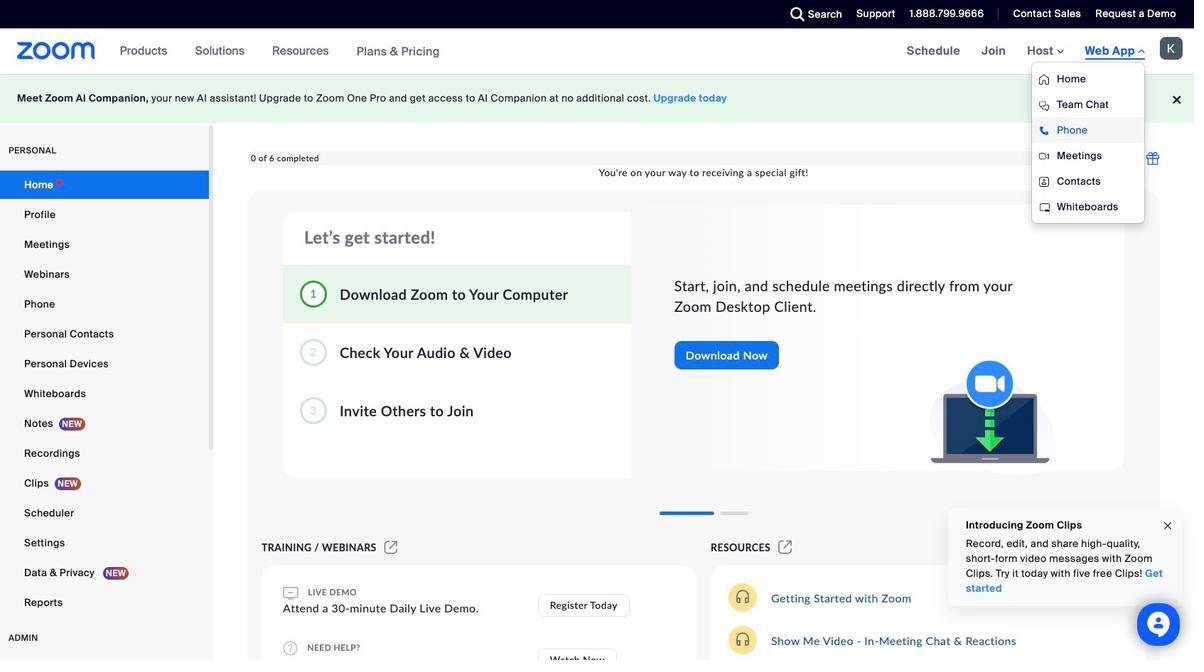 Task type: describe. For each thing, give the bounding box(es) containing it.
zoom logo image
[[17, 42, 95, 60]]

2 window new image from the left
[[776, 542, 794, 554]]

profile picture image
[[1160, 37, 1183, 60]]

1 window new image from the left
[[382, 542, 400, 554]]

product information navigation
[[109, 28, 451, 75]]



Task type: locate. For each thing, give the bounding box(es) containing it.
0 horizontal spatial window new image
[[382, 542, 400, 554]]

meetings navigation
[[896, 28, 1194, 224]]

footer
[[0, 74, 1194, 123]]

personal menu menu
[[0, 171, 209, 618]]

window new image
[[382, 542, 400, 554], [776, 542, 794, 554]]

1 horizontal spatial window new image
[[776, 542, 794, 554]]

banner
[[0, 28, 1194, 224]]

close image
[[1162, 518, 1173, 534]]



Task type: vqa. For each thing, say whether or not it's contained in the screenshot.
User photo
no



